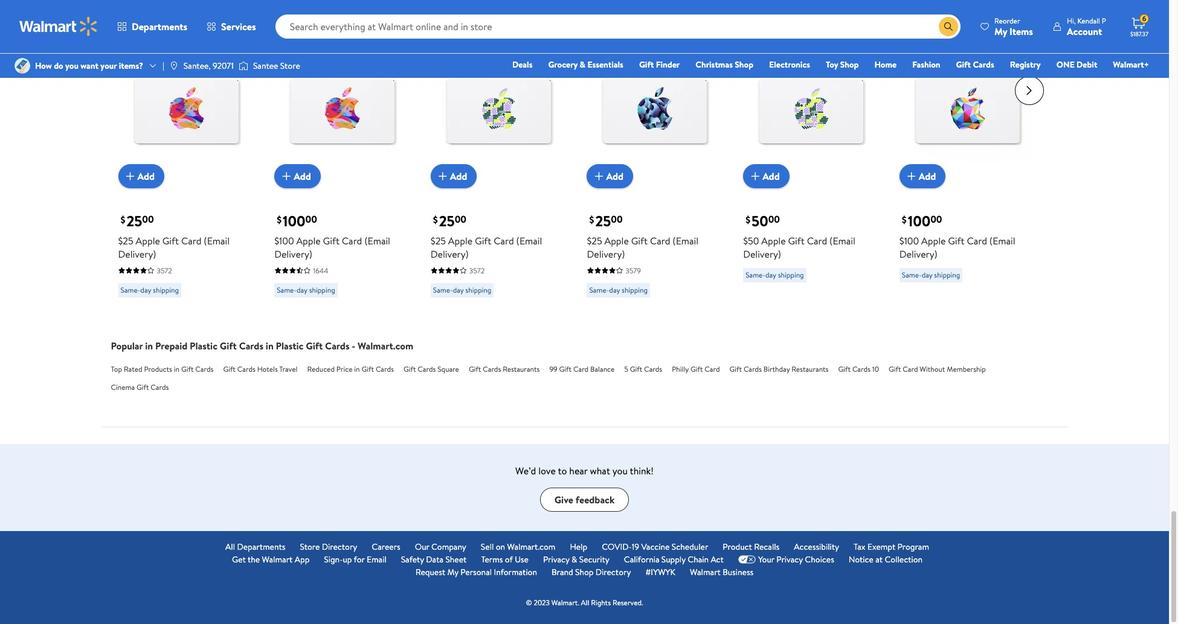 Task type: describe. For each thing, give the bounding box(es) containing it.
1 vertical spatial store
[[300, 541, 320, 554]]

walmart image
[[19, 17, 98, 36]]

$100 for add button for add to favorites list, $100 apple gift card (email delivery) image corresponding to 2nd $100 apple gift card (email delivery) image from the left
[[900, 234, 919, 248]]

cards left birthday on the right of page
[[744, 364, 762, 375]]

walmart+ link
[[1108, 58, 1155, 71]]

99
[[550, 364, 558, 375]]

recalls
[[754, 541, 780, 554]]

sell on walmart.com
[[481, 541, 556, 554]]

love
[[539, 465, 556, 478]]

christmas
[[696, 59, 733, 71]]

$25 apple gift card (email delivery) for add to favorites list, $25 apple gift card (email delivery) icon
[[118, 234, 230, 261]]

4 add from the left
[[607, 170, 624, 183]]

information
[[494, 567, 537, 579]]

 image for santee, 92071
[[169, 61, 179, 71]]

gift cards restaurants link
[[469, 364, 540, 375]]

rated
[[124, 364, 142, 375]]

toy shop
[[826, 59, 859, 71]]

shop for brand
[[575, 567, 594, 579]]

sign-up for email link
[[324, 554, 387, 567]]

walmart business
[[690, 567, 754, 579]]

1 horizontal spatial you
[[613, 465, 628, 478]]

get
[[232, 554, 246, 566]]

delivery) for second add to favorites list, $25 apple gift card (email delivery) image from the right
[[431, 248, 469, 261]]

toy
[[826, 59, 839, 71]]

$100 for add to favorites list, $100 apple gift card (email delivery) image related to first $100 apple gift card (email delivery) image add button
[[274, 234, 294, 248]]

2 $100 apple gift card (email delivery) image from the left
[[900, 42, 1036, 179]]

5 add from the left
[[763, 170, 780, 183]]

birthday
[[764, 364, 790, 375]]

safety
[[401, 554, 424, 566]]

registry
[[1010, 59, 1041, 71]]

the
[[248, 554, 260, 566]]

finder
[[656, 59, 680, 71]]

add to cart image for $50 apple gift card (email delivery) image
[[748, 169, 763, 184]]

terms
[[481, 554, 503, 566]]

|
[[163, 60, 164, 72]]

search icon image
[[944, 22, 954, 31]]

give
[[555, 494, 574, 507]]

hear
[[570, 465, 588, 478]]

gift cards 10
[[839, 364, 879, 375]]

give feedback
[[555, 494, 615, 507]]

2 add from the left
[[294, 170, 311, 183]]

best seller for 25
[[123, 25, 156, 35]]

$50
[[743, 234, 759, 248]]

2 product group from the left
[[274, 18, 414, 316]]

(email for 2nd $100 apple gift card (email delivery) image from the left
[[990, 234, 1016, 248]]

4 product group from the left
[[587, 18, 727, 316]]

1644
[[313, 266, 328, 276]]

supply
[[662, 554, 686, 566]]

deals link
[[507, 58, 538, 71]]

for
[[354, 554, 365, 566]]

gift card without membership link
[[889, 364, 986, 375]]

california
[[624, 554, 660, 566]]

notice at collection request my personal information
[[416, 554, 923, 579]]

reorder
[[995, 15, 1021, 26]]

add to cart image for first add to favorites list, $25 apple gift card (email delivery) image from the right
[[592, 169, 607, 184]]

cards left -
[[325, 340, 350, 353]]

services
[[221, 20, 256, 33]]

santee
[[253, 60, 278, 72]]

act
[[711, 554, 724, 566]]

prepaid
[[155, 340, 188, 353]]

one debit
[[1057, 59, 1098, 71]]

cards left "10"
[[853, 364, 871, 375]]

home link
[[869, 58, 902, 71]]

seller for 25
[[139, 25, 156, 35]]

store directory
[[300, 541, 357, 554]]

gift cards square
[[404, 364, 459, 375]]

top rated products in gift cards
[[111, 364, 214, 375]]

1 vertical spatial all
[[581, 598, 590, 609]]

gift cards birthday restaurants
[[730, 364, 829, 375]]

cinema gift cards link
[[111, 382, 169, 393]]

reserved.
[[613, 598, 643, 609]]

& for privacy
[[572, 554, 577, 566]]

#iywyk
[[646, 567, 676, 579]]

6 $187.37
[[1131, 13, 1149, 38]]

account
[[1067, 24, 1103, 38]]

product recalls link
[[723, 541, 780, 554]]

add to favorites list, $25 apple gift card (email delivery) image
[[235, 47, 250, 62]]

delivery) for add to favorites list, $100 apple gift card (email delivery) image corresponding to 2nd $100 apple gift card (email delivery) image from the left
[[900, 248, 938, 261]]

all departments link
[[225, 541, 286, 554]]

best seller for 100
[[279, 25, 312, 35]]

add button for add to favorites list, $25 apple gift card (email delivery) icon
[[118, 164, 164, 188]]

(email inside $50 apple gift card (email delivery)
[[830, 234, 856, 248]]

add to favorites list, $50 apple gift card (email delivery) image
[[861, 47, 875, 62]]

what
[[590, 465, 610, 478]]

best for 25
[[123, 25, 137, 35]]

 image for santee store
[[239, 60, 248, 72]]

cards right the square
[[483, 364, 501, 375]]

6 product group from the left
[[900, 18, 1039, 316]]

0 vertical spatial store
[[280, 60, 300, 72]]

00 for add button related to add to favorites list, $25 apple gift card (email delivery) icon
[[142, 213, 154, 226]]

add button for add to favorites list, $50 apple gift card (email delivery) "icon"
[[743, 164, 790, 188]]

5 gift cards link
[[625, 364, 663, 375]]

santee, 92071
[[184, 60, 234, 72]]

delivery) for add to favorites list, $100 apple gift card (email delivery) image related to first $100 apple gift card (email delivery) image
[[274, 248, 313, 261]]

$ 25 00 for add to cart image for second add to favorites list, $25 apple gift card (email delivery) image from the right
[[433, 211, 467, 231]]

email
[[367, 554, 387, 566]]

1 add from the left
[[138, 170, 155, 183]]

add to favorites list, $100 apple gift card (email delivery) image for first $100 apple gift card (email delivery) image
[[392, 47, 406, 62]]

gift cards link
[[951, 58, 1000, 71]]

your
[[758, 554, 775, 566]]

6 add from the left
[[919, 170, 936, 183]]

store directory link
[[300, 541, 357, 554]]

walmart inside tax exempt program get the walmart app
[[262, 554, 293, 566]]

of
[[505, 554, 513, 566]]

$ 100 00 for 2nd $100 apple gift card (email delivery) image from the left
[[902, 211, 943, 231]]

chain
[[688, 554, 709, 566]]

california supply chain act link
[[624, 554, 724, 567]]

cards down products
[[151, 382, 169, 393]]

grocery
[[548, 59, 578, 71]]

in right 'price'
[[354, 364, 360, 375]]

Walmart Site-Wide search field
[[275, 15, 961, 39]]

0 vertical spatial walmart.com
[[358, 340, 414, 353]]

-
[[352, 340, 356, 353]]

2 plastic from the left
[[276, 340, 304, 353]]

6
[[1143, 13, 1147, 24]]

exempt
[[868, 541, 896, 554]]

santee,
[[184, 60, 211, 72]]

rights
[[591, 598, 611, 609]]

collection
[[885, 554, 923, 566]]

help link
[[570, 541, 588, 554]]

100 for 2nd $100 apple gift card (email delivery) image from the left add to cart icon
[[908, 211, 931, 231]]

cards right 'price'
[[376, 364, 394, 375]]

business
[[723, 567, 754, 579]]

sell on walmart.com link
[[481, 541, 556, 554]]

$100 apple gift card (email delivery) for first $100 apple gift card (email delivery) image
[[274, 234, 390, 261]]

tax exempt program link
[[854, 541, 930, 554]]

3 $25 apple gift card (email delivery) from the left
[[587, 234, 699, 261]]

seller for 100
[[295, 25, 312, 35]]

cinema gift cards
[[111, 382, 169, 393]]

all departments
[[225, 541, 286, 554]]

(email for '$25 apple gift card (email delivery)' image for add button related to add to favorites list, $25 apple gift card (email delivery) icon
[[204, 234, 230, 248]]

your privacy choices
[[758, 554, 835, 566]]

fashion
[[913, 59, 941, 71]]

electronics link
[[764, 58, 816, 71]]

reorder my items
[[995, 15, 1034, 38]]

cards left registry
[[973, 59, 995, 71]]

tax exempt program get the walmart app
[[232, 541, 930, 566]]

departments button
[[108, 12, 197, 41]]

hotels
[[257, 364, 278, 375]]

50
[[752, 211, 769, 231]]

membership
[[947, 364, 986, 375]]

$25 apple gift card (email delivery) image for add button corresponding to first add to favorites list, $25 apple gift card (email delivery) image from the right
[[587, 42, 724, 179]]

in up "hotels"
[[266, 340, 274, 353]]

3 $ 25 00 from the left
[[590, 211, 623, 231]]

cards right products
[[195, 364, 214, 375]]

delivery) inside $50 apple gift card (email delivery)
[[743, 248, 782, 261]]

app
[[295, 554, 310, 566]]

california supply chain act
[[624, 554, 724, 566]]

my inside the notice at collection request my personal information
[[448, 567, 459, 579]]



Task type: locate. For each thing, give the bounding box(es) containing it.
2 00 from the left
[[306, 213, 317, 226]]

best up items?
[[123, 25, 137, 35]]

0 horizontal spatial shop
[[575, 567, 594, 579]]

add button for first add to favorites list, $25 apple gift card (email delivery) image from the right
[[587, 164, 633, 188]]

add to cart image for second add to favorites list, $25 apple gift card (email delivery) image from the right
[[436, 169, 450, 184]]

 image right |
[[169, 61, 179, 71]]

on
[[496, 541, 505, 554]]

safety data sheet link
[[401, 554, 467, 567]]

next slide for products you may also like list image
[[1015, 76, 1044, 105]]

apple for add to favorites list, $100 apple gift card (email delivery) image related to first $100 apple gift card (email delivery) image add button
[[296, 234, 321, 248]]

2 $100 from the left
[[900, 234, 919, 248]]

1 horizontal spatial $ 100 00
[[902, 211, 943, 231]]

$25 apple gift card (email delivery)
[[118, 234, 230, 261], [431, 234, 542, 261], [587, 234, 699, 261]]

3 25 from the left
[[596, 211, 611, 231]]

0 horizontal spatial directory
[[322, 541, 357, 554]]

apple for add button for add to favorites list, $100 apple gift card (email delivery) image corresponding to 2nd $100 apple gift card (email delivery) image from the left
[[922, 234, 946, 248]]

best up santee store in the left of the page
[[279, 25, 293, 35]]

grocery & essentials
[[548, 59, 624, 71]]

$ for add button related to add to favorites list, $25 apple gift card (email delivery) icon
[[121, 213, 125, 227]]

2 (email from the left
[[365, 234, 390, 248]]

5 product group from the left
[[743, 18, 883, 316]]

1 $100 from the left
[[274, 234, 294, 248]]

1 vertical spatial walmart
[[690, 567, 721, 579]]

& inside "link"
[[580, 59, 586, 71]]

1 $ 25 00 from the left
[[121, 211, 154, 231]]

1 add to favorites list, $25 apple gift card (email delivery) image from the left
[[548, 47, 563, 62]]

 image
[[15, 58, 30, 74]]

2 add to favorites list, $100 apple gift card (email delivery) image from the left
[[1017, 47, 1032, 62]]

1 horizontal spatial walmart
[[690, 567, 721, 579]]

3 (email from the left
[[517, 234, 542, 248]]

all
[[225, 541, 235, 554], [581, 598, 590, 609]]

home
[[875, 59, 897, 71]]

0 horizontal spatial $25 apple gift card (email delivery)
[[118, 234, 230, 261]]

1 plastic from the left
[[190, 340, 218, 353]]

gift inside $50 apple gift card (email delivery)
[[788, 234, 805, 248]]

accessibility link
[[794, 541, 840, 554]]

1 horizontal spatial &
[[580, 59, 586, 71]]

00 for add button for add to favorites list, $100 apple gift card (email delivery) image corresponding to 2nd $100 apple gift card (email delivery) image from the left
[[931, 213, 943, 226]]

privacy choices icon image
[[739, 556, 756, 565]]

add to favorites list, $25 apple gift card (email delivery) image right deals
[[548, 47, 563, 62]]

1 delivery) from the left
[[118, 248, 156, 261]]

00 inside $ 50 00
[[769, 213, 780, 226]]

in right popular
[[145, 340, 153, 353]]

gift cards
[[957, 59, 995, 71]]

1 horizontal spatial $25 apple gift card (email delivery) image
[[431, 42, 567, 179]]

cinema
[[111, 382, 135, 393]]

6 delivery) from the left
[[900, 248, 938, 261]]

2 horizontal spatial $25
[[587, 234, 602, 248]]

1 horizontal spatial privacy
[[777, 554, 803, 566]]

1 horizontal spatial seller
[[295, 25, 312, 35]]

toy shop link
[[821, 58, 865, 71]]

essentials
[[588, 59, 624, 71]]

1 vertical spatial directory
[[596, 567, 631, 579]]

apple
[[136, 234, 160, 248], [296, 234, 321, 248], [448, 234, 473, 248], [605, 234, 629, 248], [762, 234, 786, 248], [922, 234, 946, 248]]

0 horizontal spatial $25
[[118, 234, 133, 248]]

1 horizontal spatial best
[[279, 25, 293, 35]]

feedback
[[576, 494, 615, 507]]

1 restaurants from the left
[[503, 364, 540, 375]]

1 horizontal spatial $100
[[900, 234, 919, 248]]

departments inside "link"
[[237, 541, 286, 554]]

day
[[766, 270, 777, 280], [922, 270, 933, 280], [140, 285, 151, 295], [297, 285, 308, 295], [453, 285, 464, 295], [609, 285, 620, 295]]

privacy right your
[[777, 554, 803, 566]]

you right the do
[[65, 60, 79, 72]]

1 horizontal spatial $25
[[431, 234, 446, 248]]

card inside $50 apple gift card (email delivery)
[[807, 234, 828, 248]]

3 delivery) from the left
[[431, 248, 469, 261]]

0 horizontal spatial add to cart image
[[748, 169, 763, 184]]

2 $100 apple gift card (email delivery) from the left
[[900, 234, 1016, 261]]

departments up |
[[132, 20, 187, 33]]

2 add to cart image from the left
[[279, 169, 294, 184]]

0 horizontal spatial $ 100 00
[[277, 211, 317, 231]]

shop for christmas
[[735, 59, 754, 71]]

0 vertical spatial &
[[580, 59, 586, 71]]

0 vertical spatial you
[[65, 60, 79, 72]]

departments up the
[[237, 541, 286, 554]]

my left items
[[995, 24, 1008, 38]]

store up 'app'
[[300, 541, 320, 554]]

1 100 from the left
[[283, 211, 306, 231]]

2 $25 apple gift card (email delivery) image from the left
[[431, 42, 567, 179]]

shop
[[735, 59, 754, 71], [841, 59, 859, 71], [575, 567, 594, 579]]

0 horizontal spatial walmart.com
[[358, 340, 414, 353]]

$100 apple gift card (email delivery) for 2nd $100 apple gift card (email delivery) image from the left
[[900, 234, 1016, 261]]

$ 50 00
[[746, 211, 780, 231]]

restaurants left the 99
[[503, 364, 540, 375]]

0 horizontal spatial add to favorites list, $25 apple gift card (email delivery) image
[[548, 47, 563, 62]]

add button for add to favorites list, $100 apple gift card (email delivery) image related to first $100 apple gift card (email delivery) image
[[274, 164, 321, 188]]

request
[[416, 567, 446, 579]]

1 $25 apple gift card (email delivery) from the left
[[118, 234, 230, 261]]

 image
[[239, 60, 248, 72], [169, 61, 179, 71]]

3 $25 apple gift card (email delivery) image from the left
[[587, 42, 724, 179]]

5 00 from the left
[[769, 213, 780, 226]]

our company link
[[415, 541, 467, 554]]

best seller up santee store in the left of the page
[[279, 25, 312, 35]]

in right products
[[174, 364, 180, 375]]

add to cart image for 2nd $100 apple gift card (email delivery) image from the left
[[905, 169, 919, 184]]

5 $ from the left
[[746, 213, 751, 227]]

1 $100 apple gift card (email delivery) image from the left
[[274, 42, 411, 179]]

0 horizontal spatial plastic
[[190, 340, 218, 353]]

walmart down chain
[[690, 567, 721, 579]]

1 horizontal spatial $100 apple gift card (email delivery) image
[[900, 42, 1036, 179]]

0 vertical spatial my
[[995, 24, 1008, 38]]

1 $ 100 00 from the left
[[277, 211, 317, 231]]

0 horizontal spatial $100 apple gift card (email delivery) image
[[274, 42, 411, 179]]

2 $25 from the left
[[431, 234, 446, 248]]

4 add button from the left
[[587, 164, 633, 188]]

shop for toy
[[841, 59, 859, 71]]

0 vertical spatial all
[[225, 541, 235, 554]]

2 best seller from the left
[[279, 25, 312, 35]]

philly gift card
[[672, 364, 720, 375]]

add to cart image
[[123, 169, 138, 184], [279, 169, 294, 184], [436, 169, 450, 184], [592, 169, 607, 184]]

plastic right prepaid
[[190, 340, 218, 353]]

all inside "link"
[[225, 541, 235, 554]]

$50 apple gift card (email delivery) image
[[743, 42, 880, 179]]

use
[[515, 554, 529, 566]]

seller up santee store in the left of the page
[[295, 25, 312, 35]]

6 $ from the left
[[902, 213, 907, 227]]

product
[[723, 541, 752, 554]]

best seller up items?
[[123, 25, 156, 35]]

& right grocery
[[580, 59, 586, 71]]

1 horizontal spatial add to favorites list, $100 apple gift card (email delivery) image
[[1017, 47, 1032, 62]]

get the walmart app link
[[232, 554, 310, 567]]

you right the what
[[613, 465, 628, 478]]

1 vertical spatial my
[[448, 567, 459, 579]]

hi,
[[1067, 15, 1076, 26]]

departments inside popup button
[[132, 20, 187, 33]]

5 add button from the left
[[743, 164, 790, 188]]

0 horizontal spatial best
[[123, 25, 137, 35]]

0 vertical spatial walmart
[[262, 554, 293, 566]]

your
[[101, 60, 117, 72]]

your privacy choices link
[[739, 554, 835, 567]]

plastic up travel
[[276, 340, 304, 353]]

seller
[[139, 25, 156, 35], [295, 25, 312, 35]]

product group containing 50
[[743, 18, 883, 316]]

1 horizontal spatial $100 apple gift card (email delivery)
[[900, 234, 1016, 261]]

gift finder link
[[634, 58, 686, 71]]

1 vertical spatial you
[[613, 465, 628, 478]]

$ 100 00
[[277, 211, 317, 231], [902, 211, 943, 231]]

apple for add button related to add to favorites list, $25 apple gift card (email delivery) icon
[[136, 234, 160, 248]]

4 add to cart image from the left
[[592, 169, 607, 184]]

1 $100 apple gift card (email delivery) from the left
[[274, 234, 390, 261]]

brand shop directory
[[552, 567, 631, 579]]

product group
[[118, 18, 258, 316], [274, 18, 414, 316], [431, 18, 570, 316], [587, 18, 727, 316], [743, 18, 883, 316], [900, 18, 1039, 316]]

travel
[[279, 364, 298, 375]]

shop right toy
[[841, 59, 859, 71]]

store right santee
[[280, 60, 300, 72]]

restaurants right birthday on the right of page
[[792, 364, 829, 375]]

$50 apple gift card (email delivery)
[[743, 234, 856, 261]]

walmart.
[[552, 598, 579, 609]]

5 (email from the left
[[830, 234, 856, 248]]

2 best from the left
[[279, 25, 293, 35]]

1 best from the left
[[123, 25, 137, 35]]

2 horizontal spatial $25 apple gift card (email delivery) image
[[587, 42, 724, 179]]

0 horizontal spatial seller
[[139, 25, 156, 35]]

1 add to cart image from the left
[[748, 169, 763, 184]]

square
[[438, 364, 459, 375]]

1 horizontal spatial 25
[[439, 211, 455, 231]]

add to favorites list, $25 apple gift card (email delivery) image
[[548, 47, 563, 62], [704, 47, 719, 62]]

©
[[526, 598, 532, 609]]

add to cart image for add to favorites list, $25 apple gift card (email delivery) icon
[[123, 169, 138, 184]]

christmas shop link
[[690, 58, 759, 71]]

delivery) for add to favorites list, $25 apple gift card (email delivery) icon
[[118, 248, 156, 261]]

$ for add to favorites list, $100 apple gift card (email delivery) image related to first $100 apple gift card (email delivery) image add button
[[277, 213, 282, 227]]

my down the sheet
[[448, 567, 459, 579]]

0 horizontal spatial add to favorites list, $100 apple gift card (email delivery) image
[[392, 47, 406, 62]]

4 apple from the left
[[605, 234, 629, 248]]

1 (email from the left
[[204, 234, 230, 248]]

(email for add button for second add to favorites list, $25 apple gift card (email delivery) image from the right's '$25 apple gift card (email delivery)' image
[[517, 234, 542, 248]]

1 seller from the left
[[139, 25, 156, 35]]

2 100 from the left
[[908, 211, 931, 231]]

3 $25 from the left
[[587, 234, 602, 248]]

& for grocery
[[580, 59, 586, 71]]

popular in prepaid plastic gift cards in plastic gift cards - walmart.com
[[111, 340, 414, 353]]

$ inside $ 50 00
[[746, 213, 751, 227]]

$ 100 00 for first $100 apple gift card (email delivery) image
[[277, 211, 317, 231]]

0 horizontal spatial my
[[448, 567, 459, 579]]

2 add to favorites list, $25 apple gift card (email delivery) image from the left
[[704, 47, 719, 62]]

2 seller from the left
[[295, 25, 312, 35]]

$
[[121, 213, 125, 227], [277, 213, 282, 227], [433, 213, 438, 227], [590, 213, 594, 227], [746, 213, 751, 227], [902, 213, 907, 227]]

1 horizontal spatial  image
[[239, 60, 248, 72]]

$187.37
[[1131, 30, 1149, 38]]

2 horizontal spatial $25 apple gift card (email delivery)
[[587, 234, 699, 261]]

0 horizontal spatial you
[[65, 60, 79, 72]]

0 horizontal spatial $100 apple gift card (email delivery)
[[274, 234, 390, 261]]

$25 apple gift card (email delivery) image
[[118, 42, 255, 179], [431, 42, 567, 179], [587, 42, 724, 179]]

walmart right the
[[262, 554, 293, 566]]

$25 apple gift card (email delivery) image for add button for second add to favorites list, $25 apple gift card (email delivery) image from the right
[[431, 42, 567, 179]]

0 horizontal spatial departments
[[132, 20, 187, 33]]

00 for add button for second add to favorites list, $25 apple gift card (email delivery) image from the right
[[455, 213, 467, 226]]

99 gift card balance
[[550, 364, 615, 375]]

1 horizontal spatial add to cart image
[[905, 169, 919, 184]]

1 00 from the left
[[142, 213, 154, 226]]

4 (email from the left
[[673, 234, 699, 248]]

1 horizontal spatial plastic
[[276, 340, 304, 353]]

 image right 92071
[[239, 60, 248, 72]]

$100 apple gift card (email delivery) image
[[274, 42, 411, 179], [900, 42, 1036, 179]]

all left rights
[[581, 598, 590, 609]]

1 $25 from the left
[[118, 234, 133, 248]]

add
[[138, 170, 155, 183], [294, 170, 311, 183], [450, 170, 467, 183], [607, 170, 624, 183], [763, 170, 780, 183], [919, 170, 936, 183]]

1 horizontal spatial all
[[581, 598, 590, 609]]

0 horizontal spatial $25 apple gift card (email delivery) image
[[118, 42, 255, 179]]

1 horizontal spatial 3572
[[470, 266, 485, 276]]

2 privacy from the left
[[777, 554, 803, 566]]

2 add to cart image from the left
[[905, 169, 919, 184]]

1 25 from the left
[[127, 211, 142, 231]]

shop down privacy & security
[[575, 567, 594, 579]]

reduced price in gift cards link
[[307, 364, 394, 375]]

brand
[[552, 567, 573, 579]]

one
[[1057, 59, 1075, 71]]

add button for second add to favorites list, $25 apple gift card (email delivery) image from the right
[[431, 164, 477, 188]]

all up get
[[225, 541, 235, 554]]

2 $ 25 00 from the left
[[433, 211, 467, 231]]

walmart.com
[[358, 340, 414, 353], [507, 541, 556, 554]]

1 product group from the left
[[118, 18, 258, 316]]

& down help
[[572, 554, 577, 566]]

gift cards birthday restaurants link
[[730, 364, 829, 375]]

2 delivery) from the left
[[274, 248, 313, 261]]

2 horizontal spatial shop
[[841, 59, 859, 71]]

price
[[337, 364, 353, 375]]

safety data sheet
[[401, 554, 467, 566]]

1 vertical spatial departments
[[237, 541, 286, 554]]

add to cart image for add to favorites list, $100 apple gift card (email delivery) image related to first $100 apple gift card (email delivery) image
[[279, 169, 294, 184]]

add to favorites list, $100 apple gift card (email delivery) image for 2nd $100 apple gift card (email delivery) image from the left
[[1017, 47, 1032, 62]]

1 privacy from the left
[[543, 554, 570, 566]]

cards up gift cards hotels travel link
[[239, 340, 264, 353]]

2 $25 apple gift card (email delivery) from the left
[[431, 234, 542, 261]]

my inside reorder my items
[[995, 24, 1008, 38]]

2 apple from the left
[[296, 234, 321, 248]]

3 apple from the left
[[448, 234, 473, 248]]

0 horizontal spatial walmart
[[262, 554, 293, 566]]

0 horizontal spatial $100
[[274, 234, 294, 248]]

data
[[426, 554, 444, 566]]

3 add button from the left
[[431, 164, 477, 188]]

gift cards 10 link
[[839, 364, 879, 375]]

we'd love to hear what you think!
[[516, 465, 654, 478]]

0 horizontal spatial restaurants
[[503, 364, 540, 375]]

think!
[[630, 465, 654, 478]]

shop right christmas
[[735, 59, 754, 71]]

1 apple from the left
[[136, 234, 160, 248]]

directory inside "link"
[[596, 567, 631, 579]]

1 horizontal spatial add to favorites list, $25 apple gift card (email delivery) image
[[704, 47, 719, 62]]

1 add to favorites list, $100 apple gift card (email delivery) image from the left
[[392, 47, 406, 62]]

seller up items?
[[139, 25, 156, 35]]

0 horizontal spatial  image
[[169, 61, 179, 71]]

brand shop directory link
[[552, 567, 631, 580]]

you
[[65, 60, 79, 72], [613, 465, 628, 478]]

6 (email from the left
[[990, 234, 1016, 248]]

© 2023 walmart. all rights reserved.
[[526, 598, 643, 609]]

$ for add button for add to favorites list, $100 apple gift card (email delivery) image corresponding to 2nd $100 apple gift card (email delivery) image from the left
[[902, 213, 907, 227]]

directory down security
[[596, 567, 631, 579]]

best for 100
[[279, 25, 293, 35]]

1 horizontal spatial 100
[[908, 211, 931, 231]]

add button for add to favorites list, $100 apple gift card (email delivery) image corresponding to 2nd $100 apple gift card (email delivery) image from the left
[[900, 164, 946, 188]]

accessibility
[[794, 541, 840, 554]]

1 horizontal spatial $ 25 00
[[433, 211, 467, 231]]

5 apple from the left
[[762, 234, 786, 248]]

100 for add to cart image related to add to favorites list, $100 apple gift card (email delivery) image related to first $100 apple gift card (email delivery) image
[[283, 211, 306, 231]]

00 for add to favorites list, $100 apple gift card (email delivery) image related to first $100 apple gift card (email delivery) image add button
[[306, 213, 317, 226]]

0 horizontal spatial all
[[225, 541, 235, 554]]

5 delivery) from the left
[[743, 248, 782, 261]]

1 vertical spatial &
[[572, 554, 577, 566]]

1 best seller from the left
[[123, 25, 156, 35]]

privacy up brand
[[543, 554, 570, 566]]

privacy
[[543, 554, 570, 566], [777, 554, 803, 566]]

2 $ from the left
[[277, 213, 282, 227]]

do
[[54, 60, 63, 72]]

deals
[[513, 59, 533, 71]]

walmart.com right -
[[358, 340, 414, 353]]

3 add from the left
[[450, 170, 467, 183]]

2 horizontal spatial $ 25 00
[[590, 211, 623, 231]]

0 horizontal spatial $ 25 00
[[121, 211, 154, 231]]

store
[[280, 60, 300, 72], [300, 541, 320, 554]]

choices
[[805, 554, 835, 566]]

registry link
[[1005, 58, 1047, 71]]

2 add button from the left
[[274, 164, 321, 188]]

add to favorites list, $100 apple gift card (email delivery) image
[[392, 47, 406, 62], [1017, 47, 1032, 62]]

3 add to cart image from the left
[[436, 169, 450, 184]]

1 $ from the left
[[121, 213, 125, 227]]

1 horizontal spatial my
[[995, 24, 1008, 38]]

1 horizontal spatial $25 apple gift card (email delivery)
[[431, 234, 542, 261]]

19
[[632, 541, 640, 554]]

2 25 from the left
[[439, 211, 455, 231]]

1 horizontal spatial best seller
[[279, 25, 312, 35]]

1 horizontal spatial restaurants
[[792, 364, 829, 375]]

0 vertical spatial departments
[[132, 20, 187, 33]]

$ 25 00 for add to cart image related to add to favorites list, $25 apple gift card (email delivery) icon
[[121, 211, 154, 231]]

6 00 from the left
[[931, 213, 943, 226]]

2 restaurants from the left
[[792, 364, 829, 375]]

6 add button from the left
[[900, 164, 946, 188]]

covid-
[[602, 541, 632, 554]]

3572 for add to favorites list, $25 apple gift card (email delivery) icon
[[157, 266, 172, 276]]

$25
[[118, 234, 133, 248], [431, 234, 446, 248], [587, 234, 602, 248]]

4 delivery) from the left
[[587, 248, 625, 261]]

6 apple from the left
[[922, 234, 946, 248]]

3 $ from the left
[[433, 213, 438, 227]]

Search search field
[[275, 15, 961, 39]]

1 horizontal spatial shop
[[735, 59, 754, 71]]

our company
[[415, 541, 467, 554]]

2 $ 100 00 from the left
[[902, 211, 943, 231]]

sign-
[[324, 554, 343, 566]]

1 horizontal spatial directory
[[596, 567, 631, 579]]

how do you want your items?
[[35, 60, 143, 72]]

directory up the sign-
[[322, 541, 357, 554]]

1 horizontal spatial departments
[[237, 541, 286, 554]]

reduced price in gift cards
[[307, 364, 394, 375]]

walmart business link
[[690, 567, 754, 580]]

add to cart image
[[748, 169, 763, 184], [905, 169, 919, 184]]

3572
[[157, 266, 172, 276], [470, 266, 485, 276]]

gift
[[639, 59, 654, 71], [957, 59, 971, 71], [162, 234, 179, 248], [323, 234, 340, 248], [475, 234, 492, 248], [631, 234, 648, 248], [788, 234, 805, 248], [948, 234, 965, 248], [220, 340, 237, 353], [306, 340, 323, 353], [181, 364, 194, 375], [223, 364, 236, 375], [362, 364, 374, 375], [404, 364, 416, 375], [469, 364, 481, 375], [559, 364, 572, 375], [630, 364, 643, 375], [691, 364, 703, 375], [730, 364, 742, 375], [839, 364, 851, 375], [889, 364, 901, 375], [137, 382, 149, 393]]

0 horizontal spatial best seller
[[123, 25, 156, 35]]

2 horizontal spatial 25
[[596, 211, 611, 231]]

0 horizontal spatial 100
[[283, 211, 306, 231]]

2 3572 from the left
[[470, 266, 485, 276]]

gift inside "link"
[[639, 59, 654, 71]]

1 horizontal spatial walmart.com
[[507, 541, 556, 554]]

best
[[123, 25, 137, 35], [279, 25, 293, 35]]

apple inside $50 apple gift card (email delivery)
[[762, 234, 786, 248]]

$25 apple gift card (email delivery) image for add button related to add to favorites list, $25 apple gift card (email delivery) icon
[[118, 42, 255, 179]]

add to favorites list, $25 apple gift card (email delivery) image right finder
[[704, 47, 719, 62]]

3 product group from the left
[[431, 18, 570, 316]]

cards left the square
[[418, 364, 436, 375]]

gift cards square link
[[404, 364, 459, 375]]

covid-19 vaccine scheduler
[[602, 541, 709, 554]]

security
[[579, 554, 610, 566]]

100
[[283, 211, 306, 231], [908, 211, 931, 231]]

0 horizontal spatial privacy
[[543, 554, 570, 566]]

4 00 from the left
[[611, 213, 623, 226]]

walmart.com up use
[[507, 541, 556, 554]]

1 add button from the left
[[118, 164, 164, 188]]

3572 for second add to favorites list, $25 apple gift card (email delivery) image from the right
[[470, 266, 485, 276]]

gift cards hotels travel
[[223, 364, 298, 375]]

0 vertical spatial directory
[[322, 541, 357, 554]]

4 $ from the left
[[590, 213, 594, 227]]

(email for first $100 apple gift card (email delivery) image
[[365, 234, 390, 248]]

shop inside "link"
[[575, 567, 594, 579]]

0 horizontal spatial 25
[[127, 211, 142, 231]]

our
[[415, 541, 430, 554]]

0 horizontal spatial &
[[572, 554, 577, 566]]

0 horizontal spatial 3572
[[157, 266, 172, 276]]

$25 apple gift card (email delivery) for second add to favorites list, $25 apple gift card (email delivery) image from the right
[[431, 234, 542, 261]]

$ for add button for second add to favorites list, $25 apple gift card (email delivery) image from the right
[[433, 213, 438, 227]]

2023
[[534, 598, 550, 609]]

departments
[[132, 20, 187, 33], [237, 541, 286, 554]]

apple for add button for second add to favorites list, $25 apple gift card (email delivery) image from the right
[[448, 234, 473, 248]]

cards left "hotels"
[[237, 364, 256, 375]]

1 vertical spatial walmart.com
[[507, 541, 556, 554]]

cards right 5
[[644, 364, 663, 375]]

1 add to cart image from the left
[[123, 169, 138, 184]]

plastic
[[190, 340, 218, 353], [276, 340, 304, 353]]

3 00 from the left
[[455, 213, 467, 226]]

1 3572 from the left
[[157, 266, 172, 276]]

1 $25 apple gift card (email delivery) image from the left
[[118, 42, 255, 179]]

kendall
[[1078, 15, 1101, 26]]



Task type: vqa. For each thing, say whether or not it's contained in the screenshot.
the left $ 100 00
yes



